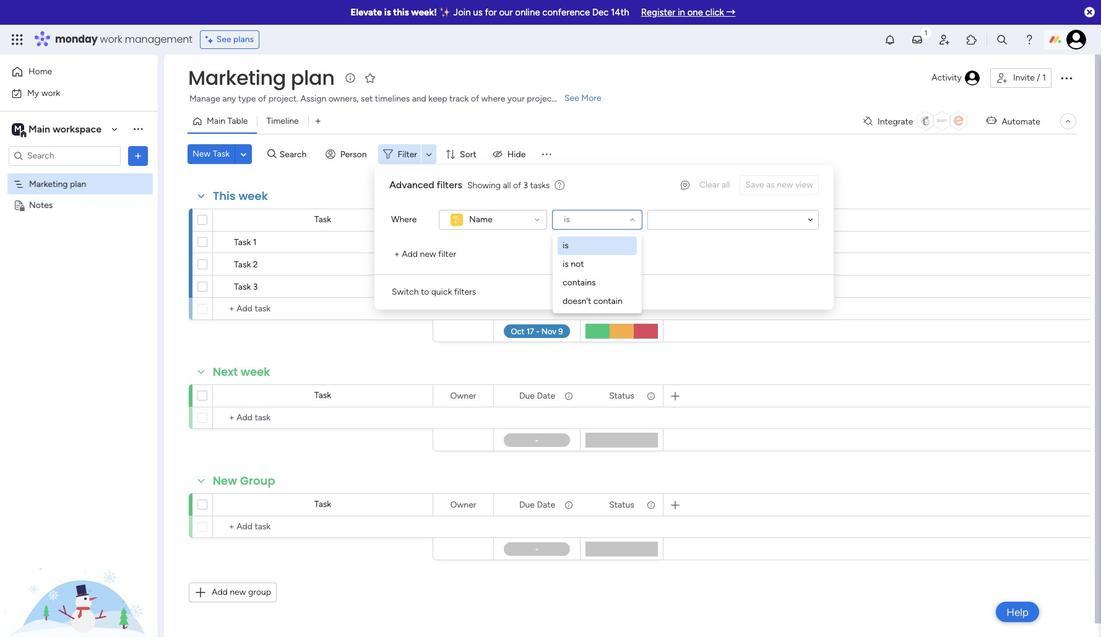 Task type: locate. For each thing, give the bounding box(es) containing it.
+ Add task text field
[[219, 302, 427, 317], [219, 411, 427, 426], [219, 520, 427, 535]]

2 vertical spatial due date field
[[517, 498, 559, 512]]

filters right the quick
[[454, 287, 477, 297]]

save as new view
[[746, 180, 814, 190]]

0 horizontal spatial add
[[212, 587, 228, 598]]

main inside button
[[207, 116, 225, 126]]

timeline
[[267, 116, 299, 126]]

new left group
[[230, 587, 246, 598]]

1 due date from the top
[[520, 215, 556, 225]]

0 vertical spatial 3
[[524, 180, 528, 190]]

marketing up 'notes' on the top
[[29, 179, 68, 189]]

1 vertical spatial status field
[[607, 389, 638, 403]]

+
[[395, 249, 400, 260]]

sort
[[460, 149, 477, 160]]

all right showing
[[503, 180, 511, 190]]

owner for next week
[[451, 391, 477, 401]]

0 vertical spatial add
[[402, 249, 418, 260]]

list box
[[0, 171, 158, 383]]

work right "monday"
[[100, 32, 122, 46]]

1 vertical spatial owner
[[451, 391, 477, 401]]

1 horizontal spatial work
[[100, 32, 122, 46]]

of
[[258, 94, 266, 104], [471, 94, 480, 104], [513, 180, 522, 190]]

1 vertical spatial week
[[241, 364, 270, 380]]

all inside advanced filters showing all of 3 tasks
[[503, 180, 511, 190]]

this
[[213, 188, 236, 204]]

0 vertical spatial week
[[239, 188, 268, 204]]

1 vertical spatial + add task text field
[[219, 411, 427, 426]]

where
[[482, 94, 506, 104]]

0 horizontal spatial marketing
[[29, 179, 68, 189]]

switch
[[392, 287, 419, 297]]

save
[[746, 180, 765, 190]]

set
[[361, 94, 373, 104]]

nov left 9
[[527, 238, 542, 247]]

2 vertical spatial status
[[610, 500, 635, 510]]

2 all from the left
[[503, 180, 511, 190]]

2 vertical spatial due
[[520, 500, 535, 510]]

new for new group
[[213, 473, 237, 489]]

see
[[217, 34, 231, 45], [565, 93, 580, 103]]

see plans button
[[200, 30, 260, 49]]

1 owner from the top
[[451, 215, 477, 225]]

0 horizontal spatial marketing plan
[[29, 179, 86, 189]]

1 vertical spatial date
[[537, 391, 556, 401]]

1 horizontal spatial all
[[722, 180, 731, 190]]

due for this week
[[520, 215, 535, 225]]

2 horizontal spatial new
[[778, 180, 794, 190]]

see left plans at the top left of page
[[217, 34, 231, 45]]

0 vertical spatial owner field
[[448, 213, 480, 227]]

1 vertical spatial 3
[[253, 282, 258, 292]]

1 due date field from the top
[[517, 213, 559, 227]]

2 vertical spatial date
[[537, 500, 556, 510]]

your
[[508, 94, 525, 104]]

is left not
[[563, 259, 569, 269]]

contain
[[594, 296, 623, 307]]

1 + add task text field from the top
[[219, 302, 427, 317]]

2 due date field from the top
[[517, 389, 559, 403]]

marketing plan up type
[[188, 64, 335, 92]]

1 status from the top
[[610, 215, 635, 225]]

1 vertical spatial new
[[420, 249, 436, 260]]

marketing up any
[[188, 64, 286, 92]]

click
[[706, 7, 725, 18]]

invite members image
[[939, 33, 951, 46]]

1 horizontal spatial add
[[402, 249, 418, 260]]

1 vertical spatial filters
[[454, 287, 477, 297]]

owner field for next week
[[448, 389, 480, 403]]

of left tasks
[[513, 180, 522, 190]]

0 horizontal spatial main
[[28, 123, 50, 135]]

0 vertical spatial owner
[[451, 215, 477, 225]]

1 due from the top
[[520, 215, 535, 225]]

0 vertical spatial due
[[520, 215, 535, 225]]

2 vertical spatial + add task text field
[[219, 520, 427, 535]]

person
[[341, 149, 367, 160]]

1
[[1043, 72, 1047, 83], [253, 237, 257, 248]]

nov left 5
[[527, 260, 542, 269]]

owner for this week
[[451, 215, 477, 225]]

week for next week
[[241, 364, 270, 380]]

filters down "sort" popup button
[[437, 179, 463, 191]]

1 horizontal spatial marketing plan
[[188, 64, 335, 92]]

project.
[[269, 94, 299, 104]]

sort button
[[440, 144, 484, 164]]

work right my
[[41, 88, 60, 98]]

0 vertical spatial new
[[778, 180, 794, 190]]

main workspace
[[28, 123, 102, 135]]

0 horizontal spatial new
[[230, 587, 246, 598]]

0 vertical spatial due date
[[520, 215, 556, 225]]

nov for nov 9
[[527, 238, 542, 247]]

workspace image
[[12, 122, 24, 136]]

1 horizontal spatial see
[[565, 93, 580, 103]]

this
[[394, 7, 409, 18]]

main inside workspace selection "element"
[[28, 123, 50, 135]]

status field for this week
[[607, 213, 638, 227]]

1 vertical spatial due date
[[520, 391, 556, 401]]

1 horizontal spatial 3
[[524, 180, 528, 190]]

work for my
[[41, 88, 60, 98]]

doesn't contain
[[563, 296, 623, 307]]

invite / 1
[[1014, 72, 1047, 83]]

2 nov from the top
[[527, 260, 542, 269]]

work
[[100, 32, 122, 46], [41, 88, 60, 98]]

2 due date from the top
[[520, 391, 556, 401]]

0 horizontal spatial 3
[[253, 282, 258, 292]]

1 right /
[[1043, 72, 1047, 83]]

1 vertical spatial due date field
[[517, 389, 559, 403]]

see inside button
[[217, 34, 231, 45]]

all right "clear"
[[722, 180, 731, 190]]

monday work management
[[55, 32, 192, 46]]

week inside next week field
[[241, 364, 270, 380]]

1 horizontal spatial new
[[420, 249, 436, 260]]

due for next week
[[520, 391, 535, 401]]

filter
[[398, 149, 418, 160]]

conference
[[543, 7, 590, 18]]

2 horizontal spatial of
[[513, 180, 522, 190]]

0 vertical spatial work
[[100, 32, 122, 46]]

quick
[[432, 287, 452, 297]]

1 vertical spatial owner field
[[448, 389, 480, 403]]

1 vertical spatial plan
[[70, 179, 86, 189]]

select product image
[[11, 33, 24, 46]]

3 status from the top
[[610, 500, 635, 510]]

0 vertical spatial due date field
[[517, 213, 559, 227]]

0 vertical spatial marketing plan
[[188, 64, 335, 92]]

2 vertical spatial owner
[[451, 500, 477, 510]]

options image
[[1060, 71, 1075, 85], [132, 150, 144, 162], [564, 386, 572, 407], [646, 386, 655, 407], [476, 495, 485, 516], [564, 495, 572, 516], [646, 495, 655, 516]]

1 vertical spatial marketing plan
[[29, 179, 86, 189]]

options image
[[476, 386, 485, 407]]

plan down search in workspace field
[[70, 179, 86, 189]]

2 due from the top
[[520, 391, 535, 401]]

date for this week
[[537, 215, 556, 225]]

1 vertical spatial add
[[212, 587, 228, 598]]

timelines
[[375, 94, 410, 104]]

new left group on the bottom left of page
[[213, 473, 237, 489]]

3 down the 2
[[253, 282, 258, 292]]

0 horizontal spatial see
[[217, 34, 231, 45]]

week right this
[[239, 188, 268, 204]]

due
[[520, 215, 535, 225], [520, 391, 535, 401], [520, 500, 535, 510]]

in
[[678, 7, 686, 18]]

add right +
[[402, 249, 418, 260]]

plans
[[234, 34, 254, 45]]

3 date from the top
[[537, 500, 556, 510]]

add left group
[[212, 587, 228, 598]]

all inside button
[[722, 180, 731, 190]]

1 vertical spatial work
[[41, 88, 60, 98]]

Marketing plan field
[[185, 64, 338, 92]]

of inside advanced filters showing all of 3 tasks
[[513, 180, 522, 190]]

status
[[610, 215, 635, 225], [610, 391, 635, 401], [610, 500, 635, 510]]

3 status field from the top
[[607, 498, 638, 512]]

autopilot image
[[987, 113, 998, 129]]

2 date from the top
[[537, 391, 556, 401]]

project
[[527, 94, 555, 104]]

1 nov from the top
[[527, 238, 542, 247]]

add new group button
[[189, 583, 277, 603]]

0 vertical spatial nov
[[527, 238, 542, 247]]

3 owner from the top
[[451, 500, 477, 510]]

1 all from the left
[[722, 180, 731, 190]]

3 due date from the top
[[520, 500, 556, 510]]

New Group field
[[210, 473, 279, 489]]

1 horizontal spatial marketing
[[188, 64, 286, 92]]

0 horizontal spatial plan
[[70, 179, 86, 189]]

0 horizontal spatial work
[[41, 88, 60, 98]]

Status field
[[607, 213, 638, 227], [607, 389, 638, 403], [607, 498, 638, 512]]

task inside button
[[213, 149, 230, 159]]

not
[[571, 259, 584, 269]]

new left filter on the top of the page
[[420, 249, 436, 260]]

week right next
[[241, 364, 270, 380]]

This week field
[[210, 188, 271, 204]]

see left more
[[565, 93, 580, 103]]

0 vertical spatial + add task text field
[[219, 302, 427, 317]]

date for next week
[[537, 391, 556, 401]]

new inside field
[[213, 473, 237, 489]]

0 vertical spatial date
[[537, 215, 556, 225]]

1 owner field from the top
[[448, 213, 480, 227]]

0 vertical spatial see
[[217, 34, 231, 45]]

0 vertical spatial 1
[[1043, 72, 1047, 83]]

2 status from the top
[[610, 391, 635, 401]]

week inside this week field
[[239, 188, 268, 204]]

1 vertical spatial nov
[[527, 260, 542, 269]]

view
[[796, 180, 814, 190]]

1 status field from the top
[[607, 213, 638, 227]]

save as new view button
[[740, 175, 820, 195]]

add new group
[[212, 587, 271, 598]]

1 vertical spatial see
[[565, 93, 580, 103]]

register in one click →
[[642, 7, 736, 18]]

main left "table"
[[207, 116, 225, 126]]

of right type
[[258, 94, 266, 104]]

all
[[722, 180, 731, 190], [503, 180, 511, 190]]

plan up assign
[[291, 64, 335, 92]]

us
[[473, 7, 483, 18]]

1 vertical spatial status
[[610, 391, 635, 401]]

new group
[[213, 473, 275, 489]]

new down "main table" button
[[193, 149, 211, 159]]

v2 search image
[[268, 147, 277, 161]]

1 horizontal spatial main
[[207, 116, 225, 126]]

date
[[537, 215, 556, 225], [537, 391, 556, 401], [537, 500, 556, 510]]

invite
[[1014, 72, 1036, 83]]

is is not
[[563, 240, 584, 269]]

nov
[[527, 238, 542, 247], [527, 260, 542, 269]]

week!
[[412, 7, 437, 18]]

it
[[643, 237, 648, 248]]

0 vertical spatial plan
[[291, 64, 335, 92]]

2 vertical spatial due date
[[520, 500, 556, 510]]

1 horizontal spatial 1
[[1043, 72, 1047, 83]]

Due Date field
[[517, 213, 559, 227], [517, 389, 559, 403], [517, 498, 559, 512]]

doesn't
[[563, 296, 592, 307]]

activity
[[932, 72, 963, 83]]

✨
[[440, 7, 451, 18]]

3 left tasks
[[524, 180, 528, 190]]

2 owner field from the top
[[448, 389, 480, 403]]

0 horizontal spatial all
[[503, 180, 511, 190]]

3 due date field from the top
[[517, 498, 559, 512]]

of right track
[[471, 94, 480, 104]]

tasks
[[531, 180, 550, 190]]

new right as
[[778, 180, 794, 190]]

column information image
[[564, 215, 574, 225], [564, 500, 574, 510], [647, 500, 657, 510]]

1 horizontal spatial plan
[[291, 64, 335, 92]]

owner field for new group
[[448, 498, 480, 512]]

work inside button
[[41, 88, 60, 98]]

Search field
[[277, 146, 314, 163]]

1 date from the top
[[537, 215, 556, 225]]

column information image
[[647, 215, 657, 225], [564, 391, 574, 401], [647, 391, 657, 401]]

integrate
[[878, 116, 914, 127]]

1 up the 2
[[253, 237, 257, 248]]

filters
[[437, 179, 463, 191], [454, 287, 477, 297]]

3 due from the top
[[520, 500, 535, 510]]

contains
[[563, 278, 596, 288]]

2 vertical spatial new
[[230, 587, 246, 598]]

column information image for status
[[647, 500, 657, 510]]

1 horizontal spatial of
[[471, 94, 480, 104]]

2 status field from the top
[[607, 389, 638, 403]]

3
[[524, 180, 528, 190], [253, 282, 258, 292]]

marketing plan up 'notes' on the top
[[29, 179, 86, 189]]

help image
[[1024, 33, 1036, 46]]

2 vertical spatial owner field
[[448, 498, 480, 512]]

0 vertical spatial status field
[[607, 213, 638, 227]]

1 vertical spatial 1
[[253, 237, 257, 248]]

showing
[[468, 180, 501, 190]]

work for monday
[[100, 32, 122, 46]]

1 vertical spatial new
[[213, 473, 237, 489]]

hide button
[[488, 144, 534, 164]]

new inside new task button
[[193, 149, 211, 159]]

management
[[125, 32, 192, 46]]

task 2
[[234, 260, 258, 270]]

0 vertical spatial status
[[610, 215, 635, 225]]

option
[[0, 173, 158, 175]]

my work
[[27, 88, 60, 98]]

1 horizontal spatial new
[[213, 473, 237, 489]]

2 owner from the top
[[451, 391, 477, 401]]

owner for new group
[[451, 500, 477, 510]]

3 owner field from the top
[[448, 498, 480, 512]]

main right workspace image
[[28, 123, 50, 135]]

marketing plan
[[188, 64, 335, 92], [29, 179, 86, 189]]

Owner field
[[448, 213, 480, 227], [448, 389, 480, 403], [448, 498, 480, 512]]

see more
[[565, 93, 602, 103]]

new for new task
[[193, 149, 211, 159]]

new inside 'button'
[[230, 587, 246, 598]]

owner
[[451, 215, 477, 225], [451, 391, 477, 401], [451, 500, 477, 510]]

group
[[248, 587, 271, 598]]

0 vertical spatial new
[[193, 149, 211, 159]]

week
[[239, 188, 268, 204], [241, 364, 270, 380]]

owner field for this week
[[448, 213, 480, 227]]

2 vertical spatial status field
[[607, 498, 638, 512]]

0 horizontal spatial new
[[193, 149, 211, 159]]

1 vertical spatial due
[[520, 391, 535, 401]]



Task type: vqa. For each thing, say whether or not it's contained in the screenshot.
left 'OPTIONS' icon
no



Task type: describe. For each thing, give the bounding box(es) containing it.
keep
[[429, 94, 448, 104]]

main for main workspace
[[28, 123, 50, 135]]

timeline button
[[257, 111, 308, 131]]

learn more image
[[555, 180, 565, 191]]

advanced filters showing all of 3 tasks
[[390, 179, 550, 191]]

task 1
[[234, 237, 257, 248]]

my work button
[[7, 83, 133, 103]]

main for main table
[[207, 116, 225, 126]]

workspace selection element
[[12, 122, 103, 138]]

m
[[14, 124, 22, 134]]

angle down image
[[241, 150, 247, 159]]

9
[[544, 238, 548, 247]]

stands.
[[557, 94, 585, 104]]

kendall parks image
[[1067, 30, 1087, 50]]

2
[[253, 260, 258, 270]]

dapulse integrations image
[[864, 117, 873, 126]]

due date field for this week
[[517, 213, 559, 227]]

add view image
[[316, 117, 321, 126]]

switch to quick filters button
[[387, 282, 481, 302]]

home button
[[7, 62, 133, 82]]

new for view
[[778, 180, 794, 190]]

search everything image
[[997, 33, 1009, 46]]

join
[[454, 7, 471, 18]]

see for see plans
[[217, 34, 231, 45]]

date for new group
[[537, 500, 556, 510]]

status for next week
[[610, 391, 635, 401]]

manage
[[190, 94, 220, 104]]

notifications image
[[885, 33, 897, 46]]

3 inside advanced filters showing all of 3 tasks
[[524, 180, 528, 190]]

next
[[213, 364, 238, 380]]

v2 done deadline image
[[499, 259, 509, 270]]

clear all
[[700, 180, 731, 190]]

add inside button
[[402, 249, 418, 260]]

due date for new group
[[520, 500, 556, 510]]

menu image
[[541, 148, 553, 160]]

invite / 1 button
[[991, 68, 1052, 88]]

+ add new filter
[[395, 249, 457, 260]]

is down learn more image
[[564, 214, 570, 225]]

dec
[[593, 7, 609, 18]]

3 + add task text field from the top
[[219, 520, 427, 535]]

nov 9
[[527, 238, 548, 247]]

add to favorites image
[[364, 72, 377, 84]]

one
[[688, 7, 704, 18]]

is right 9
[[563, 240, 569, 251]]

1 image
[[921, 25, 932, 39]]

any
[[223, 94, 236, 104]]

automate
[[1002, 116, 1041, 127]]

to
[[421, 287, 429, 297]]

elevate is this week! ✨ join us for our online conference dec 14th
[[351, 7, 630, 18]]

14th
[[611, 7, 630, 18]]

manage any type of project. assign owners, set timelines and keep track of where your project stands.
[[190, 94, 585, 104]]

status field for new group
[[607, 498, 638, 512]]

add inside 'button'
[[212, 587, 228, 598]]

due for new group
[[520, 500, 535, 510]]

hide
[[508, 149, 526, 160]]

filter
[[439, 249, 457, 260]]

due date field for new group
[[517, 498, 559, 512]]

as
[[767, 180, 775, 190]]

status for new group
[[610, 500, 635, 510]]

elevate
[[351, 7, 382, 18]]

filters inside button
[[454, 287, 477, 297]]

online
[[515, 7, 541, 18]]

working on it
[[596, 237, 648, 248]]

nov for nov 5
[[527, 260, 542, 269]]

type
[[238, 94, 256, 104]]

plan inside list box
[[70, 179, 86, 189]]

status for this week
[[610, 215, 635, 225]]

workspace options image
[[132, 123, 144, 135]]

group
[[240, 473, 275, 489]]

show board description image
[[343, 72, 358, 84]]

working
[[596, 237, 629, 248]]

→
[[727, 7, 736, 18]]

collapse board header image
[[1064, 116, 1074, 126]]

2 + add task text field from the top
[[219, 411, 427, 426]]

oct
[[526, 282, 539, 291]]

list box containing marketing plan
[[0, 171, 158, 383]]

notes
[[29, 200, 53, 210]]

task 3
[[234, 282, 258, 292]]

column information image for status
[[647, 391, 657, 401]]

my
[[27, 88, 39, 98]]

where
[[391, 214, 417, 225]]

for
[[485, 7, 497, 18]]

lottie animation element
[[0, 512, 158, 637]]

new for filter
[[420, 249, 436, 260]]

person button
[[321, 144, 374, 164]]

5
[[544, 260, 548, 269]]

lottie animation image
[[0, 512, 158, 637]]

switch to quick filters
[[392, 287, 477, 297]]

this week
[[213, 188, 268, 204]]

/
[[1038, 72, 1041, 83]]

register in one click → link
[[642, 7, 736, 18]]

oct 17
[[526, 282, 549, 291]]

Next week field
[[210, 364, 273, 380]]

Search in workspace field
[[26, 149, 103, 163]]

0 horizontal spatial of
[[258, 94, 266, 104]]

owners,
[[329, 94, 359, 104]]

see more link
[[564, 92, 603, 105]]

status field for next week
[[607, 389, 638, 403]]

due date field for next week
[[517, 389, 559, 403]]

help button
[[997, 602, 1040, 623]]

0 vertical spatial marketing
[[188, 64, 286, 92]]

filter button
[[378, 144, 437, 164]]

on
[[631, 237, 641, 248]]

monday
[[55, 32, 98, 46]]

arrow down image
[[422, 147, 437, 162]]

see for see more
[[565, 93, 580, 103]]

column information image for due date
[[564, 391, 574, 401]]

is left this
[[385, 7, 391, 18]]

main table
[[207, 116, 248, 126]]

due date for this week
[[520, 215, 556, 225]]

0 vertical spatial filters
[[437, 179, 463, 191]]

more
[[582, 93, 602, 103]]

name
[[470, 214, 493, 225]]

activity button
[[927, 68, 986, 88]]

column information image for due date
[[564, 500, 574, 510]]

see plans
[[217, 34, 254, 45]]

apps image
[[966, 33, 979, 46]]

private board image
[[13, 199, 25, 211]]

clear
[[700, 180, 720, 190]]

table
[[228, 116, 248, 126]]

17
[[541, 282, 549, 291]]

due date for next week
[[520, 391, 556, 401]]

our
[[499, 7, 513, 18]]

workspace
[[53, 123, 102, 135]]

main table button
[[188, 111, 257, 131]]

1 vertical spatial marketing
[[29, 179, 68, 189]]

track
[[450, 94, 469, 104]]

inbox image
[[912, 33, 924, 46]]

marketing plan inside list box
[[29, 179, 86, 189]]

v2 user feedback image
[[681, 179, 690, 192]]

1 inside button
[[1043, 72, 1047, 83]]

home
[[28, 66, 52, 77]]

0 horizontal spatial 1
[[253, 237, 257, 248]]

clear all button
[[695, 175, 735, 195]]

week for this week
[[239, 188, 268, 204]]



